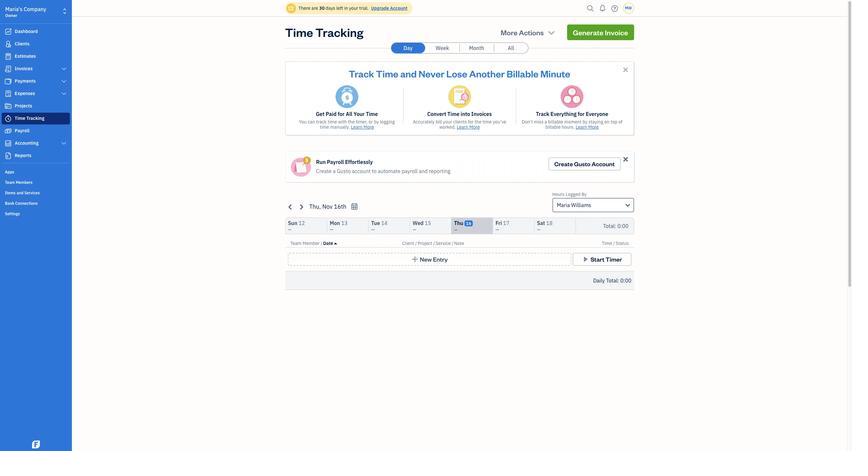 Task type: vqa. For each thing, say whether or not it's contained in the screenshot.


Task type: locate. For each thing, give the bounding box(es) containing it.
more down "everyone" on the top right
[[588, 124, 599, 130]]

tracking
[[316, 25, 363, 40], [26, 115, 44, 121]]

2 / from the left
[[415, 241, 417, 246]]

reports
[[15, 153, 31, 159]]

3 / from the left
[[433, 241, 435, 246]]

1 horizontal spatial a
[[545, 119, 547, 125]]

the inside the you can track time with the timer, or by logging time manually.
[[348, 119, 355, 125]]

mon 13 —
[[330, 220, 348, 233]]

0 horizontal spatial time tracking
[[15, 115, 44, 121]]

more
[[501, 28, 518, 37], [364, 124, 374, 130], [470, 124, 480, 130], [588, 124, 599, 130]]

dashboard
[[15, 28, 38, 34]]

0:00 up status
[[618, 223, 629, 229]]

2 horizontal spatial learn
[[576, 124, 587, 130]]

a left account
[[333, 168, 336, 175]]

— for sun
[[288, 227, 292, 233]]

2 by from the left
[[583, 119, 588, 125]]

1 vertical spatial chevron large down image
[[61, 91, 67, 96]]

fri
[[496, 220, 502, 226]]

— down thu
[[454, 227, 458, 233]]

track up the miss
[[536, 111, 549, 117]]

0 horizontal spatial invoices
[[15, 66, 33, 72]]

total : 0:00
[[603, 223, 629, 229]]

everyone
[[586, 111, 608, 117]]

1 horizontal spatial account
[[592, 160, 615, 168]]

don't
[[522, 119, 533, 125]]

/ left date
[[321, 241, 323, 246]]

1 vertical spatial gusto
[[337, 168, 351, 175]]

and inside run payroll effortlessly create a gusto account to automate payroll and reporting
[[419, 168, 428, 175]]

get paid for all your time image
[[336, 85, 358, 108]]

team
[[5, 180, 15, 185], [290, 241, 302, 246]]

account left close image
[[592, 160, 615, 168]]

company
[[24, 6, 46, 12]]

learn down into
[[457, 124, 468, 130]]

2 learn more from the left
[[457, 124, 480, 130]]

gusto inside run payroll effortlessly create a gusto account to automate payroll and reporting
[[337, 168, 351, 175]]

date
[[323, 241, 333, 246]]

— down tue
[[371, 227, 375, 233]]

0 vertical spatial tracking
[[316, 25, 363, 40]]

sat 18 —
[[537, 220, 553, 233]]

/ left note
[[452, 241, 454, 246]]

2 chevron large down image from the top
[[61, 91, 67, 96]]

gusto left account
[[337, 168, 351, 175]]

1 the from the left
[[348, 119, 355, 125]]

1 vertical spatial tracking
[[26, 115, 44, 121]]

0 horizontal spatial track
[[349, 67, 374, 80]]

time
[[328, 119, 337, 125], [483, 119, 492, 125], [320, 124, 329, 130]]

: right daily
[[618, 277, 619, 284]]

bill
[[436, 119, 442, 125]]

—
[[288, 227, 292, 233], [330, 227, 333, 233], [371, 227, 375, 233], [413, 227, 416, 233], [496, 227, 499, 233], [537, 227, 541, 233], [454, 227, 458, 233]]

5 / from the left
[[613, 241, 615, 246]]

1 learn from the left
[[351, 124, 363, 130]]

0 horizontal spatial a
[[333, 168, 336, 175]]

billable
[[548, 119, 563, 125], [546, 124, 561, 130]]

day link
[[391, 43, 425, 53]]

0 vertical spatial total
[[603, 223, 615, 229]]

thu,
[[309, 203, 321, 210]]

chevron large down image for accounting
[[61, 141, 67, 146]]

time tracking down 30
[[285, 25, 363, 40]]

total right daily
[[606, 277, 618, 284]]

time inside main element
[[15, 115, 25, 121]]

project image
[[4, 103, 12, 109]]

team members
[[5, 180, 33, 185]]

all
[[508, 45, 514, 51], [346, 111, 352, 117]]

total up time link
[[603, 223, 615, 229]]

: up time / status
[[615, 223, 616, 229]]

moment
[[564, 119, 582, 125]]

learn more for all
[[351, 124, 374, 130]]

1 vertical spatial 0:00
[[621, 277, 632, 284]]

projects link
[[2, 100, 70, 112]]

expenses
[[15, 91, 35, 96]]

estimates
[[15, 53, 36, 59]]

— inside sat 18 —
[[537, 227, 541, 233]]

3 learn from the left
[[576, 124, 587, 130]]

invoices right into
[[471, 111, 492, 117]]

get paid for all your time
[[316, 111, 378, 117]]

more actions button
[[495, 25, 562, 40]]

your right bill
[[443, 119, 452, 125]]

team inside team members link
[[5, 180, 15, 185]]

gusto up by
[[574, 160, 591, 168]]

0 horizontal spatial the
[[348, 119, 355, 125]]

2 horizontal spatial and
[[419, 168, 428, 175]]

1 vertical spatial invoices
[[471, 111, 492, 117]]

— down mon
[[330, 227, 333, 233]]

0 vertical spatial track
[[349, 67, 374, 80]]

by inside don't miss a billable moment by staying on top of billable hours.
[[583, 119, 588, 125]]

for up with
[[338, 111, 345, 117]]

1 horizontal spatial gusto
[[574, 160, 591, 168]]

tracking down left
[[316, 25, 363, 40]]

of
[[619, 119, 623, 125]]

1 vertical spatial create
[[316, 168, 332, 175]]

1 horizontal spatial track
[[536, 111, 549, 117]]

0 horizontal spatial learn
[[351, 124, 363, 130]]

time tracking down "projects" link at left
[[15, 115, 44, 121]]

status
[[616, 241, 629, 246]]

gusto inside create gusto account button
[[574, 160, 591, 168]]

payment image
[[4, 78, 12, 85]]

freshbooks image
[[31, 441, 41, 449]]

0 horizontal spatial create
[[316, 168, 332, 175]]

learn more down your
[[351, 124, 374, 130]]

— for mon
[[330, 227, 333, 233]]

more for get paid for all your time
[[364, 124, 374, 130]]

payments link
[[2, 75, 70, 87]]

track up get paid for all your time image
[[349, 67, 374, 80]]

— inside "fri 17 —"
[[496, 227, 499, 233]]

1 vertical spatial all
[[346, 111, 352, 117]]

0:00 down the timer
[[621, 277, 632, 284]]

the
[[348, 119, 355, 125], [475, 119, 482, 125]]

more for track everything for everyone
[[588, 124, 599, 130]]

for up moment in the top of the page
[[578, 111, 585, 117]]

1 horizontal spatial invoices
[[471, 111, 492, 117]]

project
[[418, 241, 432, 246]]

start
[[591, 256, 605, 263]]

/ left status
[[613, 241, 615, 246]]

0 horizontal spatial :
[[615, 223, 616, 229]]

time down 'paid' at the left top of the page
[[328, 119, 337, 125]]

0 horizontal spatial team
[[5, 180, 15, 185]]

/ right the client
[[415, 241, 417, 246]]

chevron large down image
[[61, 66, 67, 72]]

more down your
[[364, 124, 374, 130]]

there are 30 days left in your trial. upgrade account
[[299, 5, 408, 11]]

more right clients
[[470, 124, 480, 130]]

payroll inside main element
[[15, 128, 30, 134]]

1 horizontal spatial for
[[468, 119, 474, 125]]

your right in
[[349, 5, 358, 11]]

by right or
[[374, 119, 379, 125]]

2 horizontal spatial for
[[578, 111, 585, 117]]

the right with
[[348, 119, 355, 125]]

1 horizontal spatial learn more
[[457, 124, 480, 130]]

1 vertical spatial team
[[290, 241, 302, 246]]

accurately bill your clients for the time you've worked.
[[413, 119, 506, 130]]

1 horizontal spatial :
[[618, 277, 619, 284]]

time left you've
[[483, 119, 492, 125]]

chevron large down image inside accounting link
[[61, 141, 67, 146]]

4 / from the left
[[452, 241, 454, 246]]

caretup image
[[334, 241, 337, 246]]

and right items at left top
[[17, 191, 23, 195]]

minute
[[541, 67, 570, 80]]

items and services
[[5, 191, 40, 195]]

— inside wed 15 —
[[413, 227, 416, 233]]

payroll up accounting
[[15, 128, 30, 134]]

0 vertical spatial all
[[508, 45, 514, 51]]

choose a date image
[[351, 203, 358, 210]]

apps
[[5, 170, 14, 175]]

— down fri
[[496, 227, 499, 233]]

— inside "mon 13 —"
[[330, 227, 333, 233]]

create down run
[[316, 168, 332, 175]]

0 vertical spatial a
[[545, 119, 547, 125]]

close image
[[622, 156, 630, 163]]

1 vertical spatial and
[[419, 168, 428, 175]]

0 horizontal spatial account
[[390, 5, 408, 11]]

a inside don't miss a billable moment by staying on top of billable hours.
[[545, 119, 547, 125]]

3 chevron large down image from the top
[[61, 141, 67, 146]]

0 vertical spatial create
[[555, 160, 573, 168]]

for for all
[[338, 111, 345, 117]]

1 vertical spatial time tracking
[[15, 115, 44, 121]]

0 vertical spatial 0:00
[[618, 223, 629, 229]]

your
[[349, 5, 358, 11], [443, 119, 452, 125]]

— down wed
[[413, 227, 416, 233]]

day
[[404, 45, 413, 51]]

chart image
[[4, 140, 12, 147]]

settings link
[[2, 209, 70, 219]]

0 vertical spatial time tracking
[[285, 25, 363, 40]]

1 horizontal spatial by
[[583, 119, 588, 125]]

30
[[319, 5, 325, 11]]

2 vertical spatial chevron large down image
[[61, 141, 67, 146]]

by left "staying"
[[583, 119, 588, 125]]

team down apps
[[5, 180, 15, 185]]

invoices
[[15, 66, 33, 72], [471, 111, 492, 117]]

estimates link
[[2, 51, 70, 62]]

— for fri
[[496, 227, 499, 233]]

settings
[[5, 211, 20, 216]]

more up all link
[[501, 28, 518, 37]]

learn down your
[[351, 124, 363, 130]]

time tracking
[[285, 25, 363, 40], [15, 115, 44, 121]]

clients
[[15, 41, 29, 47]]

chevron large down image inside payments "link"
[[61, 79, 67, 84]]

1 chevron large down image from the top
[[61, 79, 67, 84]]

0 vertical spatial and
[[400, 67, 417, 80]]

dashboard link
[[2, 26, 70, 38]]

and right payroll
[[419, 168, 428, 175]]

service link
[[436, 241, 452, 246]]

1 horizontal spatial create
[[555, 160, 573, 168]]

1 horizontal spatial payroll
[[327, 159, 344, 165]]

a right the miss
[[545, 119, 547, 125]]

payroll
[[402, 168, 418, 175]]

15
[[425, 220, 431, 226]]

2 vertical spatial and
[[17, 191, 23, 195]]

create up hours
[[555, 160, 573, 168]]

go to help image
[[610, 3, 620, 13]]

account right "upgrade"
[[390, 5, 408, 11]]

your inside accurately bill your clients for the time you've worked.
[[443, 119, 452, 125]]

accounting link
[[2, 138, 70, 149]]

sat
[[537, 220, 545, 226]]

0 vertical spatial :
[[615, 223, 616, 229]]

1 vertical spatial your
[[443, 119, 452, 125]]

0 vertical spatial your
[[349, 5, 358, 11]]

1 horizontal spatial the
[[475, 119, 482, 125]]

1 vertical spatial account
[[592, 160, 615, 168]]

billable down everything
[[548, 119, 563, 125]]

2 learn from the left
[[457, 124, 468, 130]]

— inside 'tue 14 —'
[[371, 227, 375, 233]]

track for track time and never lose another billable minute
[[349, 67, 374, 80]]

1 learn more from the left
[[351, 124, 374, 130]]

trial.
[[359, 5, 369, 11]]

0 horizontal spatial gusto
[[337, 168, 351, 175]]

0 horizontal spatial learn more
[[351, 124, 374, 130]]

the right clients
[[475, 119, 482, 125]]

hours.
[[562, 124, 575, 130]]

1 horizontal spatial team
[[290, 241, 302, 246]]

for
[[338, 111, 345, 117], [578, 111, 585, 117], [468, 119, 474, 125]]

mw button
[[623, 3, 634, 14]]

accounting
[[15, 140, 39, 146]]

more actions
[[501, 28, 544, 37]]

all left your
[[346, 111, 352, 117]]

to
[[372, 168, 377, 175]]

1 by from the left
[[374, 119, 379, 125]]

and left never
[[400, 67, 417, 80]]

0 horizontal spatial and
[[17, 191, 23, 195]]

— inside thu 16 —
[[454, 227, 458, 233]]

convert
[[427, 111, 446, 117]]

time link
[[602, 241, 613, 246]]

project link
[[418, 241, 433, 246]]

/ left service in the bottom right of the page
[[433, 241, 435, 246]]

— down sun
[[288, 227, 292, 233]]

team left "member" on the left bottom of the page
[[290, 241, 302, 246]]

1 horizontal spatial all
[[508, 45, 514, 51]]

0 vertical spatial payroll
[[15, 128, 30, 134]]

logged
[[566, 192, 581, 197]]

invoices up the payments
[[15, 66, 33, 72]]

1 vertical spatial payroll
[[327, 159, 344, 165]]

12
[[299, 220, 305, 226]]

3 learn more from the left
[[576, 124, 599, 130]]

learn more for invoices
[[457, 124, 480, 130]]

— inside sun 12 —
[[288, 227, 292, 233]]

all down more actions
[[508, 45, 514, 51]]

wed 15 —
[[413, 220, 431, 233]]

0 horizontal spatial by
[[374, 119, 379, 125]]

the inside accurately bill your clients for the time you've worked.
[[475, 119, 482, 125]]

1 horizontal spatial tracking
[[316, 25, 363, 40]]

1 vertical spatial track
[[536, 111, 549, 117]]

0 horizontal spatial payroll
[[15, 128, 30, 134]]

chevron large down image
[[61, 79, 67, 84], [61, 91, 67, 96], [61, 141, 67, 146]]

0 vertical spatial invoices
[[15, 66, 33, 72]]

daily
[[593, 277, 605, 284]]

are
[[312, 5, 318, 11]]

learn right hours.
[[576, 124, 587, 130]]

chevron large down image for expenses
[[61, 91, 67, 96]]

and
[[400, 67, 417, 80], [419, 168, 428, 175], [17, 191, 23, 195]]

create gusto account button
[[549, 158, 621, 171]]

1 vertical spatial a
[[333, 168, 336, 175]]

1 horizontal spatial your
[[443, 119, 452, 125]]

for down into
[[468, 119, 474, 125]]

timer
[[606, 256, 622, 263]]

— down sat
[[537, 227, 541, 233]]

1 horizontal spatial learn
[[457, 124, 468, 130]]

learn more down into
[[457, 124, 480, 130]]

0 horizontal spatial tracking
[[26, 115, 44, 121]]

learn more down "everyone" on the top right
[[576, 124, 599, 130]]

16
[[466, 221, 471, 226]]

0 vertical spatial gusto
[[574, 160, 591, 168]]

1 horizontal spatial time tracking
[[285, 25, 363, 40]]

0 vertical spatial chevron large down image
[[61, 79, 67, 84]]

0 vertical spatial team
[[5, 180, 15, 185]]

clients link
[[2, 38, 70, 50]]

get
[[316, 111, 325, 117]]

next day image
[[298, 203, 305, 211]]

billable left hours.
[[546, 124, 561, 130]]

payroll link
[[2, 125, 70, 137]]

maria
[[557, 202, 570, 209]]

0 horizontal spatial for
[[338, 111, 345, 117]]

generate
[[573, 28, 604, 37]]

2 horizontal spatial learn more
[[576, 124, 599, 130]]

tracking down "projects" link at left
[[26, 115, 44, 121]]

week link
[[426, 43, 460, 53]]

2 the from the left
[[475, 119, 482, 125]]

main element
[[0, 0, 88, 451]]

automate
[[378, 168, 400, 175]]

payroll right run
[[327, 159, 344, 165]]



Task type: describe. For each thing, give the bounding box(es) containing it.
williams
[[571, 202, 591, 209]]

all link
[[494, 43, 528, 53]]

maria williams
[[557, 202, 591, 209]]

worked.
[[439, 124, 456, 130]]

learn for everyone
[[576, 124, 587, 130]]

learn for invoices
[[457, 124, 468, 130]]

— for wed
[[413, 227, 416, 233]]

invoice
[[605, 28, 628, 37]]

1 vertical spatial total
[[606, 277, 618, 284]]

1 / from the left
[[321, 241, 323, 246]]

month
[[469, 45, 484, 51]]

status link
[[616, 241, 629, 246]]

track everything for everyone image
[[561, 85, 584, 108]]

create inside run payroll effortlessly create a gusto account to automate payroll and reporting
[[316, 168, 332, 175]]

by inside the you can track time with the timer, or by logging time manually.
[[374, 119, 379, 125]]

learn for all
[[351, 124, 363, 130]]

expenses link
[[2, 88, 70, 100]]

14
[[381, 220, 388, 226]]

payroll inside run payroll effortlessly create a gusto account to automate payroll and reporting
[[327, 159, 344, 165]]

fri 17 —
[[496, 220, 510, 233]]

you've
[[493, 119, 506, 125]]

daily total : 0:00
[[593, 277, 632, 284]]

the for all
[[348, 119, 355, 125]]

logging
[[380, 119, 395, 125]]

note
[[454, 241, 464, 246]]

members
[[16, 180, 33, 185]]

a inside run payroll effortlessly create a gusto account to automate payroll and reporting
[[333, 168, 336, 175]]

time inside accurately bill your clients for the time you've worked.
[[483, 119, 492, 125]]

— for sat
[[537, 227, 541, 233]]

team members link
[[2, 177, 70, 187]]

previous day image
[[287, 203, 294, 211]]

bank
[[5, 201, 14, 206]]

invoice image
[[4, 66, 12, 72]]

nov
[[322, 203, 333, 210]]

invoices inside "link"
[[15, 66, 33, 72]]

tracking inside main element
[[26, 115, 44, 121]]

staying
[[589, 119, 603, 125]]

thu, nov 16th
[[309, 203, 347, 210]]

team for team members
[[5, 180, 15, 185]]

wed
[[413, 220, 424, 226]]

date link
[[323, 241, 337, 246]]

estimate image
[[4, 53, 12, 60]]

billable
[[507, 67, 539, 80]]

more for convert time into invoices
[[470, 124, 480, 130]]

0 vertical spatial account
[[390, 5, 408, 11]]

by
[[582, 192, 587, 197]]

bank connections
[[5, 201, 38, 206]]

expense image
[[4, 91, 12, 97]]

days
[[326, 5, 335, 11]]

and inside 'link'
[[17, 191, 23, 195]]

money image
[[4, 128, 12, 134]]

plus image
[[411, 256, 419, 263]]

lose
[[447, 67, 467, 80]]

start timer button
[[573, 253, 632, 266]]

1 horizontal spatial and
[[400, 67, 417, 80]]

more inside dropdown button
[[501, 28, 518, 37]]

actions
[[519, 28, 544, 37]]

upgrade account link
[[370, 5, 408, 11]]

with
[[338, 119, 347, 125]]

timer,
[[356, 119, 368, 125]]

17
[[503, 220, 510, 226]]

time tracking link
[[2, 113, 70, 125]]

apps link
[[2, 167, 70, 177]]

sun 12 —
[[288, 220, 305, 233]]

into
[[461, 111, 470, 117]]

crown image
[[288, 5, 295, 12]]

for for everyone
[[578, 111, 585, 117]]

learn more for everyone
[[576, 124, 599, 130]]

new
[[420, 256, 432, 263]]

upgrade
[[371, 5, 389, 11]]

team for team member /
[[290, 241, 302, 246]]

or
[[369, 119, 373, 125]]

month link
[[460, 43, 494, 53]]

13
[[341, 220, 348, 226]]

chevrondown image
[[547, 28, 556, 37]]

miss
[[534, 119, 544, 125]]

chevron large down image for payments
[[61, 79, 67, 84]]

start timer
[[591, 256, 622, 263]]

account inside button
[[592, 160, 615, 168]]

maria's company owner
[[5, 6, 46, 18]]

reporting
[[429, 168, 451, 175]]

report image
[[4, 153, 12, 159]]

effortlessly
[[345, 159, 373, 165]]

convert time into invoices image
[[448, 85, 471, 108]]

manually.
[[330, 124, 350, 130]]

new entry
[[420, 256, 448, 263]]

accurately
[[413, 119, 435, 125]]

0 horizontal spatial your
[[349, 5, 358, 11]]

— for tue
[[371, 227, 375, 233]]

timer image
[[4, 115, 12, 122]]

track for track everything for everyone
[[536, 111, 549, 117]]

thu
[[454, 220, 463, 226]]

new entry button
[[288, 253, 571, 266]]

projects
[[15, 103, 32, 109]]

search image
[[585, 3, 596, 13]]

invoices link
[[2, 63, 70, 75]]

the for invoices
[[475, 119, 482, 125]]

maria williams button
[[552, 198, 634, 212]]

time tracking inside main element
[[15, 115, 44, 121]]

create inside button
[[555, 160, 573, 168]]

client / project / service / note
[[402, 241, 464, 246]]

convert time into invoices
[[427, 111, 492, 117]]

sun
[[288, 220, 297, 226]]

— for thu
[[454, 227, 458, 233]]

1 vertical spatial :
[[618, 277, 619, 284]]

time down get
[[320, 124, 329, 130]]

member
[[303, 241, 320, 246]]

all inside all link
[[508, 45, 514, 51]]

on
[[605, 119, 610, 125]]

0 horizontal spatial all
[[346, 111, 352, 117]]

don't miss a billable moment by staying on top of billable hours.
[[522, 119, 623, 130]]

client image
[[4, 41, 12, 47]]

week
[[436, 45, 449, 51]]

close image
[[622, 66, 630, 74]]

you can track time with the timer, or by logging time manually.
[[299, 119, 395, 130]]

thu 16 —
[[454, 220, 471, 233]]

notifications image
[[598, 2, 608, 15]]

18
[[546, 220, 553, 226]]

owner
[[5, 13, 17, 18]]

in
[[344, 5, 348, 11]]

never
[[419, 67, 445, 80]]

dashboard image
[[4, 28, 12, 35]]

tue 14 —
[[371, 220, 388, 233]]

another
[[469, 67, 505, 80]]

run payroll effortlessly create a gusto account to automate payroll and reporting
[[316, 159, 451, 175]]

play image
[[582, 256, 590, 263]]

for inside accurately bill your clients for the time you've worked.
[[468, 119, 474, 125]]

your
[[354, 111, 365, 117]]



